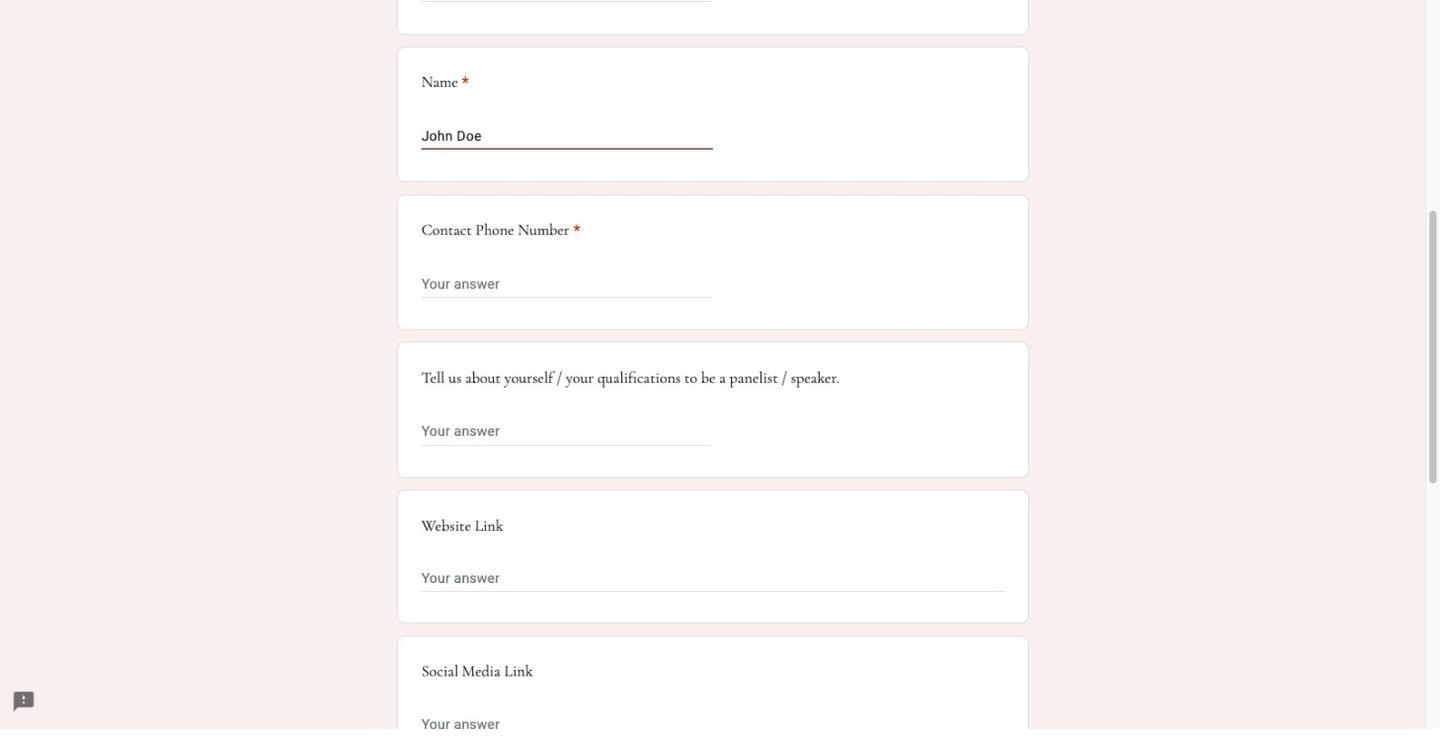 Task type: describe. For each thing, give the bounding box(es) containing it.
1 heading from the top
[[421, 71, 469, 95]]

required question element for second heading from the bottom
[[458, 71, 469, 95]]

2 heading from the top
[[421, 219, 580, 243]]

report a problem to google image
[[12, 691, 36, 715]]



Task type: vqa. For each thing, say whether or not it's contained in the screenshot.
Arial
no



Task type: locate. For each thing, give the bounding box(es) containing it.
heading
[[421, 71, 469, 95], [421, 219, 580, 243]]

required question element
[[458, 71, 469, 95], [570, 219, 580, 243]]

None text field
[[421, 124, 713, 148], [421, 714, 1004, 730], [421, 124, 713, 148], [421, 714, 1004, 730]]

0 vertical spatial heading
[[421, 71, 469, 95]]

list item
[[397, 0, 1029, 35]]

1 vertical spatial heading
[[421, 219, 580, 243]]

required question element for 2nd heading from the top of the page
[[570, 219, 580, 243]]

None text field
[[421, 272, 713, 296], [421, 420, 713, 444], [421, 568, 1004, 592], [421, 272, 713, 296], [421, 420, 713, 444], [421, 568, 1004, 592]]

0 horizontal spatial required question element
[[458, 71, 469, 95]]

1 horizontal spatial required question element
[[570, 219, 580, 243]]

0 vertical spatial required question element
[[458, 71, 469, 95]]

1 vertical spatial required question element
[[570, 219, 580, 243]]



